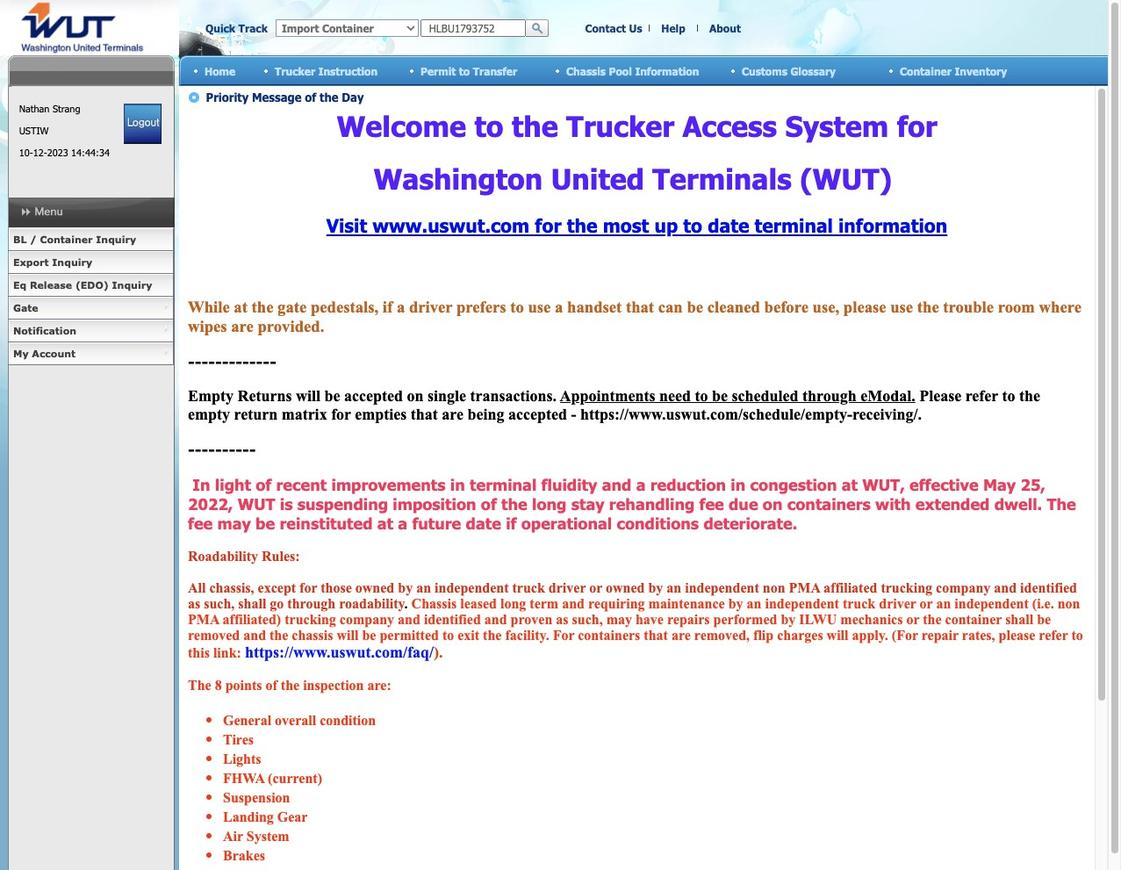 Task type: locate. For each thing, give the bounding box(es) containing it.
0 vertical spatial container
[[901, 65, 952, 77]]

notification
[[13, 325, 76, 336]]

transfer
[[473, 65, 518, 77]]

to
[[459, 65, 470, 77]]

12-
[[33, 147, 47, 158]]

chassis pool information
[[567, 65, 700, 77]]

permit
[[421, 65, 456, 77]]

2 vertical spatial inquiry
[[112, 279, 152, 291]]

glossary
[[791, 65, 836, 77]]

14:44:34
[[71, 147, 110, 158]]

(edo)
[[75, 279, 109, 291]]

pool
[[609, 65, 632, 77]]

my
[[13, 348, 29, 359]]

home
[[205, 65, 236, 77]]

/
[[30, 234, 37, 245]]

contact us
[[586, 22, 643, 34]]

my account link
[[8, 343, 174, 365]]

help link
[[662, 22, 686, 34]]

permit to transfer
[[421, 65, 518, 77]]

account
[[32, 348, 76, 359]]

customs
[[742, 65, 788, 77]]

eq release (edo) inquiry link
[[8, 274, 174, 297]]

inquiry down bl / container inquiry at the left of the page
[[52, 257, 92, 268]]

container left inventory on the top right of page
[[901, 65, 952, 77]]

0 vertical spatial inquiry
[[96, 234, 136, 245]]

us
[[630, 22, 643, 34]]

container up export inquiry
[[40, 234, 93, 245]]

container
[[901, 65, 952, 77], [40, 234, 93, 245]]

contact us link
[[586, 22, 643, 34]]

0 horizontal spatial container
[[40, 234, 93, 245]]

10-
[[19, 147, 33, 158]]

gate
[[13, 302, 38, 314]]

customs glossary
[[742, 65, 836, 77]]

inquiry up export inquiry link
[[96, 234, 136, 245]]

information
[[636, 65, 700, 77]]

inventory
[[955, 65, 1008, 77]]

None text field
[[421, 19, 526, 37]]

inquiry
[[96, 234, 136, 245], [52, 257, 92, 268], [112, 279, 152, 291]]

contact
[[586, 22, 626, 34]]

inquiry right (edo)
[[112, 279, 152, 291]]

about link
[[710, 22, 741, 34]]



Task type: describe. For each thing, give the bounding box(es) containing it.
container inventory
[[901, 65, 1008, 77]]

1 horizontal spatial container
[[901, 65, 952, 77]]

login image
[[124, 104, 162, 144]]

1 vertical spatial inquiry
[[52, 257, 92, 268]]

nathan strang
[[19, 103, 80, 114]]

my account
[[13, 348, 76, 359]]

ustiw
[[19, 125, 49, 136]]

instruction
[[319, 65, 378, 77]]

release
[[30, 279, 72, 291]]

inquiry for (edo)
[[112, 279, 152, 291]]

quick track
[[206, 22, 268, 34]]

chassis
[[567, 65, 606, 77]]

gate link
[[8, 297, 174, 320]]

export
[[13, 257, 49, 268]]

1 vertical spatial container
[[40, 234, 93, 245]]

eq
[[13, 279, 27, 291]]

strang
[[53, 103, 80, 114]]

track
[[239, 22, 268, 34]]

notification link
[[8, 320, 174, 343]]

trucker
[[275, 65, 316, 77]]

quick
[[206, 22, 236, 34]]

about
[[710, 22, 741, 34]]

bl / container inquiry
[[13, 234, 136, 245]]

export inquiry
[[13, 257, 92, 268]]

2023
[[47, 147, 68, 158]]

10-12-2023 14:44:34
[[19, 147, 110, 158]]

export inquiry link
[[8, 251, 174, 274]]

trucker instruction
[[275, 65, 378, 77]]

help
[[662, 22, 686, 34]]

eq release (edo) inquiry
[[13, 279, 152, 291]]

bl
[[13, 234, 27, 245]]

nathan
[[19, 103, 50, 114]]

bl / container inquiry link
[[8, 228, 174, 251]]

inquiry for container
[[96, 234, 136, 245]]



Task type: vqa. For each thing, say whether or not it's contained in the screenshot.
Sign Up
no



